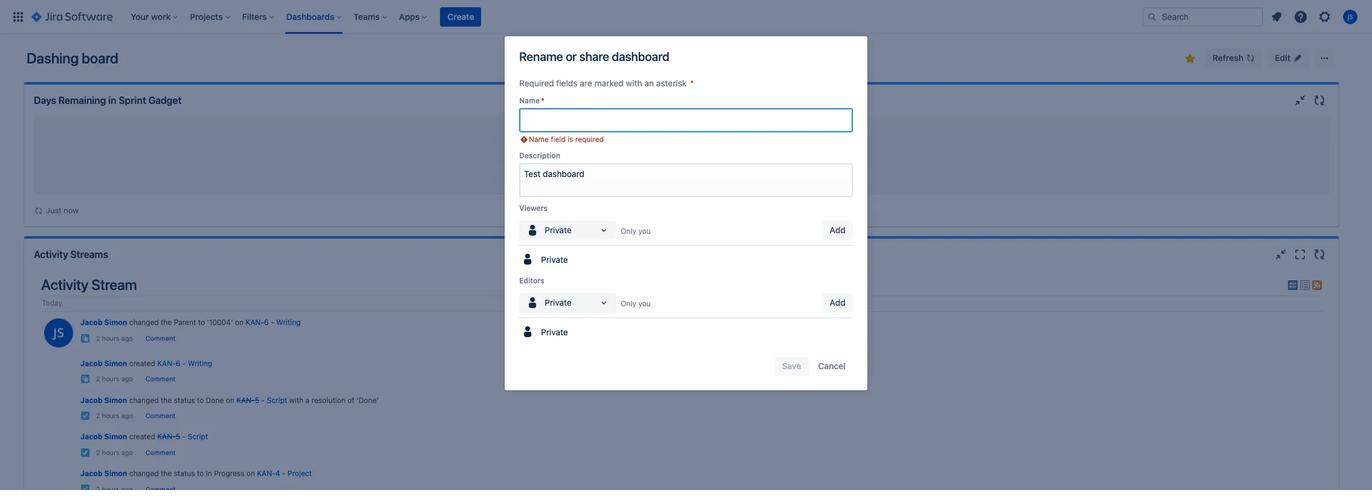 Task type: vqa. For each thing, say whether or not it's contained in the screenshot.
Refresh Activity Streams icon
yes



Task type: locate. For each thing, give the bounding box(es) containing it.
0 vertical spatial script
[[267, 396, 287, 405]]

jacob for jacob simon changed the parent to '10004' on kan-6 - writing
[[80, 318, 102, 327]]

simon for jacob simon changed the status to done on kan-5 - script with a resolution of 'done'
[[104, 396, 127, 405]]

2 only from the top
[[621, 299, 636, 308]]

script up jacob simon changed the status to in progress on kan-4 - project
[[188, 432, 208, 441]]

to for in
[[197, 469, 204, 478]]

jacob simon link
[[80, 318, 127, 327], [80, 359, 127, 368], [80, 396, 127, 405], [80, 432, 127, 441], [80, 469, 127, 478]]

2 vertical spatial changed
[[129, 469, 159, 478]]

4 hours from the top
[[102, 449, 120, 456]]

with
[[626, 78, 642, 88], [289, 396, 304, 405]]

writing
[[276, 318, 301, 327], [188, 359, 212, 368]]

2
[[96, 335, 100, 342], [96, 376, 100, 383], [96, 412, 100, 420], [96, 449, 100, 456]]

3 changed from the top
[[129, 469, 159, 478]]

2 add from the top
[[830, 297, 846, 308]]

project
[[288, 469, 312, 478]]

refresh button
[[1205, 48, 1263, 68]]

2 open image from the top
[[597, 296, 611, 310]]

name *
[[519, 96, 544, 105]]

dashing
[[27, 50, 79, 66]]

Editors text field
[[525, 297, 528, 309]]

ago down jacob simon created kan-6 - writing in the bottom left of the page
[[121, 376, 133, 383]]

2 vertical spatial to
[[197, 469, 204, 478]]

1 horizontal spatial *
[[690, 78, 694, 88]]

2 right subtask image
[[96, 335, 100, 342]]

4 simon from the top
[[104, 432, 127, 441]]

changed up jacob simon created kan-6 - writing in the bottom left of the page
[[129, 318, 159, 327]]

to for '10004'
[[198, 318, 205, 327]]

2 only you from the top
[[621, 299, 651, 308]]

comment link up jacob simon created kan-6 - writing in the bottom left of the page
[[145, 335, 176, 342]]

comment link down jacob simon created kan-5 - script at left bottom
[[145, 449, 176, 456]]

of
[[766, 166, 773, 175], [348, 396, 354, 405]]

2 add button from the top
[[822, 293, 853, 312]]

open image
[[597, 223, 611, 238], [597, 296, 611, 310]]

jacob down subtask icon
[[80, 396, 102, 405]]

on right done
[[226, 396, 234, 405]]

1 horizontal spatial writing
[[276, 318, 301, 327]]

0 vertical spatial activity
[[34, 249, 68, 260]]

add button for viewers
[[822, 221, 853, 240]]

private
[[545, 225, 572, 235], [541, 255, 568, 265], [545, 297, 572, 308], [541, 327, 568, 338]]

simon
[[104, 318, 127, 327], [104, 359, 127, 368], [104, 396, 127, 405], [104, 432, 127, 441], [104, 469, 127, 478]]

1 horizontal spatial kan-6 - writing link
[[246, 318, 301, 327]]

sprint
[[119, 95, 146, 106]]

Description text field
[[519, 163, 853, 197]]

1 vertical spatial *
[[541, 96, 544, 105]]

comment link for jacob simon created kan-5 - script
[[145, 449, 176, 456]]

created for 6
[[129, 359, 155, 368]]

1 vertical spatial 6
[[176, 359, 180, 368]]

1 vertical spatial of
[[348, 396, 354, 405]]

hours
[[102, 335, 120, 342], [102, 376, 120, 383], [102, 412, 120, 420], [102, 449, 120, 456]]

situated
[[699, 166, 728, 175]]

kan- down parent
[[157, 359, 176, 368]]

jira software image
[[31, 9, 113, 24], [31, 9, 113, 24]]

0 vertical spatial name
[[519, 96, 540, 105]]

jacob up subtask image
[[80, 318, 102, 327]]

your
[[775, 166, 791, 175]]

* down required
[[541, 96, 544, 105]]

edit icon image
[[1293, 53, 1302, 63]]

*
[[690, 78, 694, 88], [541, 96, 544, 105]]

1 task image from the top
[[80, 411, 90, 421]]

jacob up task icon
[[80, 432, 102, 441]]

5 up jacob simon changed the status to in progress on kan-4 - project
[[176, 432, 180, 441]]

1 vertical spatial to
[[197, 396, 204, 405]]

activity up 'today'
[[41, 276, 88, 293]]

1 you from the top
[[638, 227, 651, 236]]

task image down task icon
[[80, 484, 90, 490]]

status for in
[[174, 469, 195, 478]]

0 vertical spatial open image
[[597, 223, 611, 238]]

edit
[[1275, 53, 1290, 63]]

1 vertical spatial task image
[[80, 484, 90, 490]]

2 hours ago right task icon
[[96, 449, 133, 456]]

2 ago from the top
[[121, 376, 133, 383]]

jacob simon link up subtask image
[[80, 318, 127, 327]]

script
[[267, 396, 287, 405], [188, 432, 208, 441]]

subtask image
[[80, 374, 90, 384]]

rename
[[519, 50, 563, 63]]

ago
[[121, 335, 133, 342], [121, 376, 133, 383], [121, 412, 133, 420], [121, 449, 133, 456]]

1 vertical spatial only you
[[621, 299, 651, 308]]

1 vertical spatial you
[[638, 299, 651, 308]]

1 add button from the top
[[822, 221, 853, 240]]

1 vertical spatial status
[[174, 469, 195, 478]]

add button
[[822, 221, 853, 240], [822, 293, 853, 312]]

jacob simon created kan-5 - script
[[80, 432, 208, 441]]

0 vertical spatial add button
[[822, 221, 853, 240]]

1 simon from the top
[[104, 318, 127, 327]]

1 created from the top
[[129, 359, 155, 368]]

rename or share dashboard
[[519, 50, 669, 63]]

changed down jacob simon created kan-5 - script at left bottom
[[129, 469, 159, 478]]

add for viewers
[[830, 225, 846, 235]]

1 horizontal spatial on
[[235, 318, 244, 327]]

private right editors text field
[[545, 297, 572, 308]]

0 horizontal spatial script
[[188, 432, 208, 441]]

6 down parent
[[176, 359, 180, 368]]

0 horizontal spatial of
[[348, 396, 354, 405]]

click
[[620, 166, 637, 175]]

1 vertical spatial on
[[226, 396, 234, 405]]

2 status from the top
[[174, 469, 195, 478]]

add
[[830, 225, 846, 235], [830, 297, 846, 308]]

comment for with a resolution of 'done'
[[145, 412, 176, 420]]

2 for jacob simon created kan-6 - writing
[[96, 376, 100, 383]]

4 jacob from the top
[[80, 432, 102, 441]]

the left parent
[[161, 318, 172, 327]]

0 horizontal spatial *
[[541, 96, 544, 105]]

comment down jacob simon created kan-6 - writing in the bottom left of the page
[[145, 376, 176, 383]]

an
[[644, 78, 654, 88]]

name up description
[[529, 135, 549, 144]]

editors
[[519, 276, 544, 285]]

task image
[[80, 448, 90, 457]]

ago up jacob simon created kan-5 - script at left bottom
[[121, 412, 133, 420]]

1 only you from the top
[[621, 227, 651, 236]]

task image up task icon
[[80, 411, 90, 421]]

simon for jacob simon changed the status to in progress on kan-4 - project
[[104, 469, 127, 478]]

comment up jacob simon created kan-6 - writing in the bottom left of the page
[[145, 335, 176, 342]]

comment down jacob simon created kan-5 - script at left bottom
[[145, 449, 176, 456]]

hours right subtask image
[[102, 335, 120, 342]]

jacob simon link up subtask icon
[[80, 359, 127, 368]]

on
[[235, 318, 244, 327], [226, 396, 234, 405], [246, 469, 255, 478]]

kan-
[[246, 318, 264, 327], [157, 359, 176, 368], [236, 396, 255, 405], [157, 432, 176, 441], [257, 469, 275, 478]]

in
[[108, 95, 116, 106]]

you
[[638, 227, 651, 236], [638, 299, 651, 308]]

0 vertical spatial only
[[621, 227, 636, 236]]

jacob simon image
[[44, 318, 73, 347]]

jacob
[[80, 318, 102, 327], [80, 359, 102, 368], [80, 396, 102, 405], [80, 432, 102, 441], [80, 469, 102, 478]]

ago up jacob simon created kan-6 - writing in the bottom left of the page
[[121, 335, 133, 342]]

None field
[[520, 109, 852, 131]]

2 2 from the top
[[96, 376, 100, 383]]

0 vertical spatial only you
[[621, 227, 651, 236]]

5 right done
[[255, 396, 259, 405]]

1 vertical spatial kan-6 - writing link
[[157, 359, 212, 368]]

status for done
[[174, 396, 195, 405]]

3 2 hours ago from the top
[[96, 412, 133, 420]]

0 vertical spatial you
[[638, 227, 651, 236]]

comment for jacob simon created kan-6 - writing
[[145, 376, 176, 383]]

2 up jacob simon created kan-5 - script at left bottom
[[96, 412, 100, 420]]

3 ago from the top
[[121, 412, 133, 420]]

2 hours ago for jacob simon created kan-6 - writing
[[96, 376, 133, 383]]

2 right subtask icon
[[96, 376, 100, 383]]

private up editors
[[541, 255, 568, 265]]

'edit'
[[652, 166, 671, 175]]

2 simon from the top
[[104, 359, 127, 368]]

ago for jacob simon created kan-6 - writing
[[121, 376, 133, 383]]

the for jacob simon changed the status to in progress on kan-4 - project
[[161, 469, 172, 478]]

1 vertical spatial activity
[[41, 276, 88, 293]]

* right asterisk
[[690, 78, 694, 88]]

primary element
[[7, 0, 1142, 34]]

the for jacob simon changed the parent to '10004' on kan-6 - writing
[[161, 318, 172, 327]]

1 comment link from the top
[[145, 335, 176, 342]]

1 changed from the top
[[129, 318, 159, 327]]

0 vertical spatial to
[[198, 318, 205, 327]]

comment up jacob simon created kan-5 - script at left bottom
[[145, 412, 176, 420]]

activity for activity streams
[[34, 249, 68, 260]]

0 vertical spatial task image
[[80, 411, 90, 421]]

2 2 hours ago from the top
[[96, 376, 133, 383]]

of inside days remaining in sprint gadget region
[[766, 166, 773, 175]]

1 vertical spatial only
[[621, 299, 636, 308]]

3 simon from the top
[[104, 396, 127, 405]]

jacob simon link down task icon
[[80, 469, 127, 478]]

1 2 from the top
[[96, 335, 100, 342]]

1 2 hours ago from the top
[[96, 335, 133, 342]]

1 add from the top
[[830, 225, 846, 235]]

1 vertical spatial add button
[[822, 293, 853, 312]]

today
[[42, 299, 62, 308]]

only
[[621, 227, 636, 236], [621, 299, 636, 308]]

resolution
[[312, 396, 345, 405]]

2 vertical spatial on
[[246, 469, 255, 478]]

1 vertical spatial changed
[[129, 396, 159, 405]]

the
[[639, 166, 651, 175], [739, 166, 750, 175], [161, 318, 172, 327], [161, 396, 172, 405], [161, 469, 172, 478]]

2 right task icon
[[96, 449, 100, 456]]

you for viewers
[[638, 227, 651, 236]]

- up jacob simon changed the status to in progress on kan-4 - project
[[182, 432, 186, 441]]

2 for with a resolution of 'done'
[[96, 412, 100, 420]]

0 horizontal spatial kan-6 - writing link
[[157, 359, 212, 368]]

comment link
[[145, 335, 176, 342], [145, 376, 176, 383], [145, 412, 176, 420], [145, 449, 176, 456]]

2 jacob simon link from the top
[[80, 359, 127, 368]]

name for name *
[[519, 96, 540, 105]]

Search field
[[1142, 7, 1263, 26]]

marked
[[594, 78, 624, 88]]

1 horizontal spatial with
[[626, 78, 642, 88]]

kan-6 - writing link right '10004'
[[246, 318, 301, 327]]

1 horizontal spatial script
[[267, 396, 287, 405]]

1 open image from the top
[[597, 223, 611, 238]]

are
[[580, 78, 592, 88]]

on right progress
[[246, 469, 255, 478]]

0 vertical spatial status
[[174, 396, 195, 405]]

status left the in
[[174, 469, 195, 478]]

2 hours ago right subtask image
[[96, 335, 133, 342]]

'done'
[[356, 396, 379, 405]]

1 vertical spatial name
[[529, 135, 549, 144]]

to left done
[[197, 396, 204, 405]]

jacob simon link for parent
[[80, 318, 127, 327]]

error image
[[519, 135, 529, 144]]

0 horizontal spatial writing
[[188, 359, 212, 368]]

on for done
[[226, 396, 234, 405]]

1 only from the top
[[621, 227, 636, 236]]

3 comment from the top
[[145, 412, 176, 420]]

hours right subtask icon
[[102, 376, 120, 383]]

0 vertical spatial of
[[766, 166, 773, 175]]

0 vertical spatial created
[[129, 359, 155, 368]]

2 hours ago for with a resolution of 'done'
[[96, 412, 133, 420]]

create banner
[[0, 0, 1372, 34]]

1 status from the top
[[174, 396, 195, 405]]

required fields are marked with an asterisk *
[[519, 78, 694, 88]]

only you
[[621, 227, 651, 236], [621, 299, 651, 308]]

changed for changed the status to in progress on
[[129, 469, 159, 478]]

status
[[174, 396, 195, 405], [174, 469, 195, 478]]

private down editors
[[541, 327, 568, 338]]

hours right task icon
[[102, 449, 120, 456]]

stream
[[91, 276, 137, 293]]

0 horizontal spatial with
[[289, 396, 304, 405]]

with left a
[[289, 396, 304, 405]]

1 horizontal spatial of
[[766, 166, 773, 175]]

kan-6 - writing link
[[246, 318, 301, 327], [157, 359, 212, 368]]

4 comment from the top
[[145, 449, 176, 456]]

jacob down task icon
[[80, 469, 102, 478]]

changed
[[129, 318, 159, 327], [129, 396, 159, 405], [129, 469, 159, 478]]

3 comment link from the top
[[145, 412, 176, 420]]

button
[[673, 166, 697, 175]]

kan- up jacob simon changed the status to in progress on kan-4 - project
[[157, 432, 176, 441]]

simon for jacob simon created kan-5 - script
[[104, 432, 127, 441]]

jacob up subtask icon
[[80, 359, 102, 368]]

you for editors
[[638, 299, 651, 308]]

4 2 from the top
[[96, 449, 100, 456]]

1 jacob simon link from the top
[[80, 318, 127, 327]]

activity for activity stream
[[41, 276, 88, 293]]

star dashing board image
[[1183, 51, 1197, 66]]

1 vertical spatial script
[[188, 432, 208, 441]]

2 hours ago up jacob simon created kan-5 - script at left bottom
[[96, 412, 133, 420]]

field
[[551, 135, 566, 144]]

2 comment from the top
[[145, 376, 176, 383]]

just now
[[46, 205, 79, 215]]

1 vertical spatial open image
[[597, 296, 611, 310]]

parent
[[174, 318, 196, 327]]

script left a
[[267, 396, 287, 405]]

2 created from the top
[[129, 432, 155, 441]]

share
[[579, 50, 609, 63]]

to left the in
[[197, 469, 204, 478]]

1 horizontal spatial 6
[[264, 318, 269, 327]]

2 hours from the top
[[102, 376, 120, 383]]

3 jacob from the top
[[80, 396, 102, 405]]

5
[[255, 396, 259, 405], [176, 432, 180, 441]]

of left "'done'"
[[348, 396, 354, 405]]

the left the in
[[161, 469, 172, 478]]

6
[[264, 318, 269, 327], [176, 359, 180, 368]]

jacob simon link up task icon
[[80, 432, 127, 441]]

2 hours ago right subtask icon
[[96, 376, 133, 383]]

2 you from the top
[[638, 299, 651, 308]]

comment link down jacob simon created kan-6 - writing in the bottom left of the page
[[145, 376, 176, 383]]

activity left streams
[[34, 249, 68, 260]]

5 simon from the top
[[104, 469, 127, 478]]

name field is required
[[529, 135, 604, 144]]

2 hours ago
[[96, 335, 133, 342], [96, 376, 133, 383], [96, 412, 133, 420], [96, 449, 133, 456]]

2 comment link from the top
[[145, 376, 176, 383]]

5 jacob from the top
[[80, 469, 102, 478]]

changed for changed the parent to '10004' on
[[129, 318, 159, 327]]

4 ago from the top
[[121, 449, 133, 456]]

1 vertical spatial 5
[[176, 432, 180, 441]]

0 vertical spatial add
[[830, 225, 846, 235]]

ago for with a resolution of 'done'
[[121, 412, 133, 420]]

ago down jacob simon created kan-5 - script at left bottom
[[121, 449, 133, 456]]

jacob simon link down subtask icon
[[80, 396, 127, 405]]

0 vertical spatial 5
[[255, 396, 259, 405]]

maximize activity streams image
[[1293, 247, 1307, 262]]

to
[[529, 166, 538, 175]]

5 jacob simon link from the top
[[80, 469, 127, 478]]

4 comment link from the top
[[145, 449, 176, 456]]

0 vertical spatial kan-6 - writing link
[[246, 318, 301, 327]]

0 vertical spatial on
[[235, 318, 244, 327]]

task image
[[80, 411, 90, 421], [80, 484, 90, 490]]

jacob simon changed the status to in progress on kan-4 - project
[[80, 469, 312, 478]]

configure
[[540, 166, 574, 175]]

1 jacob from the top
[[80, 318, 102, 327]]

with left an
[[626, 78, 642, 88]]

on right '10004'
[[235, 318, 244, 327]]

the right click
[[639, 166, 651, 175]]

comment link for jacob simon created kan-6 - writing
[[145, 376, 176, 383]]

of right top
[[766, 166, 773, 175]]

comment
[[145, 335, 176, 342], [145, 376, 176, 383], [145, 412, 176, 420], [145, 449, 176, 456]]

kan-6 - writing link down parent
[[157, 359, 212, 368]]

4 2 hours ago from the top
[[96, 449, 133, 456]]

0 vertical spatial changed
[[129, 318, 159, 327]]

- right '4'
[[282, 469, 286, 478]]

jacob simon changed the parent to '10004' on kan-6 - writing
[[80, 318, 301, 327]]

name down required
[[519, 96, 540, 105]]

-
[[271, 318, 274, 327], [182, 359, 186, 368], [261, 396, 265, 405], [182, 432, 186, 441], [282, 469, 286, 478]]

4 jacob simon link from the top
[[80, 432, 127, 441]]

hours up jacob simon created kan-5 - script at left bottom
[[102, 412, 120, 420]]

gadget,
[[591, 166, 618, 175]]

changed up jacob simon created kan-5 - script at left bottom
[[129, 396, 159, 405]]

status left done
[[174, 396, 195, 405]]

just
[[46, 205, 61, 215]]

progress
[[214, 469, 244, 478]]

2 horizontal spatial on
[[246, 469, 255, 478]]

3 2 from the top
[[96, 412, 100, 420]]

jacob simon link for 5
[[80, 432, 127, 441]]

2 jacob from the top
[[80, 359, 102, 368]]

comment for jacob simon created kan-5 - script
[[145, 449, 176, 456]]

0 horizontal spatial 5
[[176, 432, 180, 441]]

name
[[519, 96, 540, 105], [529, 135, 549, 144]]

6 right '10004'
[[264, 318, 269, 327]]

created
[[129, 359, 155, 368], [129, 432, 155, 441]]

2 task image from the top
[[80, 484, 90, 490]]

3 hours from the top
[[102, 412, 120, 420]]

1 vertical spatial created
[[129, 432, 155, 441]]

comment link up jacob simon created kan-5 - script at left bottom
[[145, 412, 176, 420]]

1 horizontal spatial 5
[[255, 396, 259, 405]]

0 horizontal spatial on
[[226, 396, 234, 405]]

the down jacob simon created kan-6 - writing in the bottom left of the page
[[161, 396, 172, 405]]

1 vertical spatial add
[[830, 297, 846, 308]]

to right parent
[[198, 318, 205, 327]]

- right '10004'
[[271, 318, 274, 327]]

0 horizontal spatial 6
[[176, 359, 180, 368]]

to
[[198, 318, 205, 327], [197, 396, 204, 405], [197, 469, 204, 478]]



Task type: describe. For each thing, give the bounding box(es) containing it.
hours for with a resolution of 'done'
[[102, 412, 120, 420]]

simon for jacob simon created kan-6 - writing
[[104, 359, 127, 368]]

settings image
[[48, 131, 1315, 145]]

create button
[[440, 7, 481, 26]]

- down parent
[[182, 359, 186, 368]]

task image for changed the status to in progress on
[[80, 484, 90, 490]]

days remaining in sprint gadget region
[[34, 116, 1329, 217]]

add button for editors
[[822, 293, 853, 312]]

jacob simon created kan-6 - writing
[[80, 359, 212, 368]]

required
[[575, 135, 604, 144]]

private right "viewers" text field
[[545, 225, 572, 235]]

kan- right '10004'
[[246, 318, 264, 327]]

jacob simon changed the status to done on kan-5 - script with a resolution of 'done'
[[80, 396, 379, 405]]

description
[[519, 151, 560, 160]]

2 changed from the top
[[129, 396, 159, 405]]

comment link for with a resolution of 'done'
[[145, 412, 176, 420]]

1 vertical spatial writing
[[188, 359, 212, 368]]

1 ago from the top
[[121, 335, 133, 342]]

to configure this gadget, click the 'edit' button situated at the top of your dashboard.
[[529, 166, 834, 175]]

kan-6 - writing link for created
[[157, 359, 212, 368]]

jacob simon link for status
[[80, 469, 127, 478]]

'10004'
[[207, 318, 233, 327]]

refresh image
[[1246, 53, 1256, 63]]

an arrow curved in a circular way on the button that refreshes the dashboard image
[[34, 206, 44, 215]]

refresh
[[1213, 53, 1243, 63]]

kan- right done
[[236, 396, 255, 405]]

this
[[576, 166, 589, 175]]

jacob simon link for 6
[[80, 359, 127, 368]]

in
[[206, 469, 212, 478]]

name for name field is required
[[529, 135, 549, 144]]

only for viewers
[[621, 227, 636, 236]]

jacob for jacob simon changed the status to done on kan-5 - script with a resolution of 'done'
[[80, 396, 102, 405]]

only you for viewers
[[621, 227, 651, 236]]

required
[[519, 78, 554, 88]]

4
[[275, 469, 280, 478]]

open image for editors
[[597, 296, 611, 310]]

to for done
[[197, 396, 204, 405]]

3 jacob simon link from the top
[[80, 396, 127, 405]]

hours for jacob simon created kan-6 - writing
[[102, 376, 120, 383]]

minimize days remaining in sprint gadget image
[[1293, 93, 1307, 108]]

refresh activity streams image
[[1312, 247, 1327, 262]]

edit link
[[1268, 48, 1310, 68]]

gadget
[[148, 95, 182, 106]]

hours for jacob simon created kan-5 - script
[[102, 449, 120, 456]]

board
[[82, 50, 118, 66]]

kan- left project
[[257, 469, 275, 478]]

search image
[[1147, 12, 1157, 21]]

streams
[[70, 249, 108, 260]]

2 hours ago for jacob simon created kan-5 - script
[[96, 449, 133, 456]]

task image for changed the status to done on
[[80, 411, 90, 421]]

cancel button
[[811, 357, 853, 376]]

1 comment from the top
[[145, 335, 176, 342]]

simon for jacob simon changed the parent to '10004' on kan-6 - writing
[[104, 318, 127, 327]]

asterisk
[[656, 78, 687, 88]]

top
[[752, 166, 764, 175]]

days remaining in sprint gadget
[[34, 95, 182, 106]]

create
[[447, 11, 474, 21]]

only for editors
[[621, 299, 636, 308]]

Viewers text field
[[525, 224, 528, 236]]

fields
[[556, 78, 578, 88]]

open image for viewers
[[597, 223, 611, 238]]

add for editors
[[830, 297, 846, 308]]

viewers
[[519, 204, 548, 213]]

1 vertical spatial with
[[289, 396, 304, 405]]

kan-4 - project link
[[257, 469, 312, 478]]

minimize activity streams image
[[1273, 247, 1288, 262]]

activity stream
[[41, 276, 137, 293]]

refresh days remaining in sprint gadget image
[[1312, 93, 1327, 108]]

or
[[566, 50, 577, 63]]

days
[[34, 95, 56, 106]]

0 vertical spatial writing
[[276, 318, 301, 327]]

jacob for jacob simon created kan-5 - script
[[80, 432, 102, 441]]

jacob for jacob simon created kan-6 - writing
[[80, 359, 102, 368]]

kan-6 - writing link for changed the parent to '10004' on
[[246, 318, 301, 327]]

dashboard
[[612, 50, 669, 63]]

0 vertical spatial with
[[626, 78, 642, 88]]

1 hours from the top
[[102, 335, 120, 342]]

0 vertical spatial 6
[[264, 318, 269, 327]]

at
[[730, 166, 737, 175]]

the for jacob simon changed the status to done on kan-5 - script with a resolution of 'done'
[[161, 396, 172, 405]]

dashboard.
[[793, 166, 834, 175]]

subtask image
[[80, 333, 90, 343]]

ago for jacob simon created kan-5 - script
[[121, 449, 133, 456]]

cancel
[[818, 361, 846, 371]]

0 vertical spatial *
[[690, 78, 694, 88]]

a
[[306, 396, 310, 405]]

activity streams
[[34, 249, 108, 260]]

only you for editors
[[621, 299, 651, 308]]

now
[[64, 205, 79, 215]]

created for 5
[[129, 432, 155, 441]]

on for '10004'
[[235, 318, 244, 327]]

dashing board
[[27, 50, 118, 66]]

remaining
[[58, 95, 106, 106]]

2 for jacob simon created kan-5 - script
[[96, 449, 100, 456]]

the right the at
[[739, 166, 750, 175]]

jacob for jacob simon changed the status to in progress on kan-4 - project
[[80, 469, 102, 478]]

is
[[568, 135, 573, 144]]

done
[[206, 396, 224, 405]]

- left a
[[261, 396, 265, 405]]



